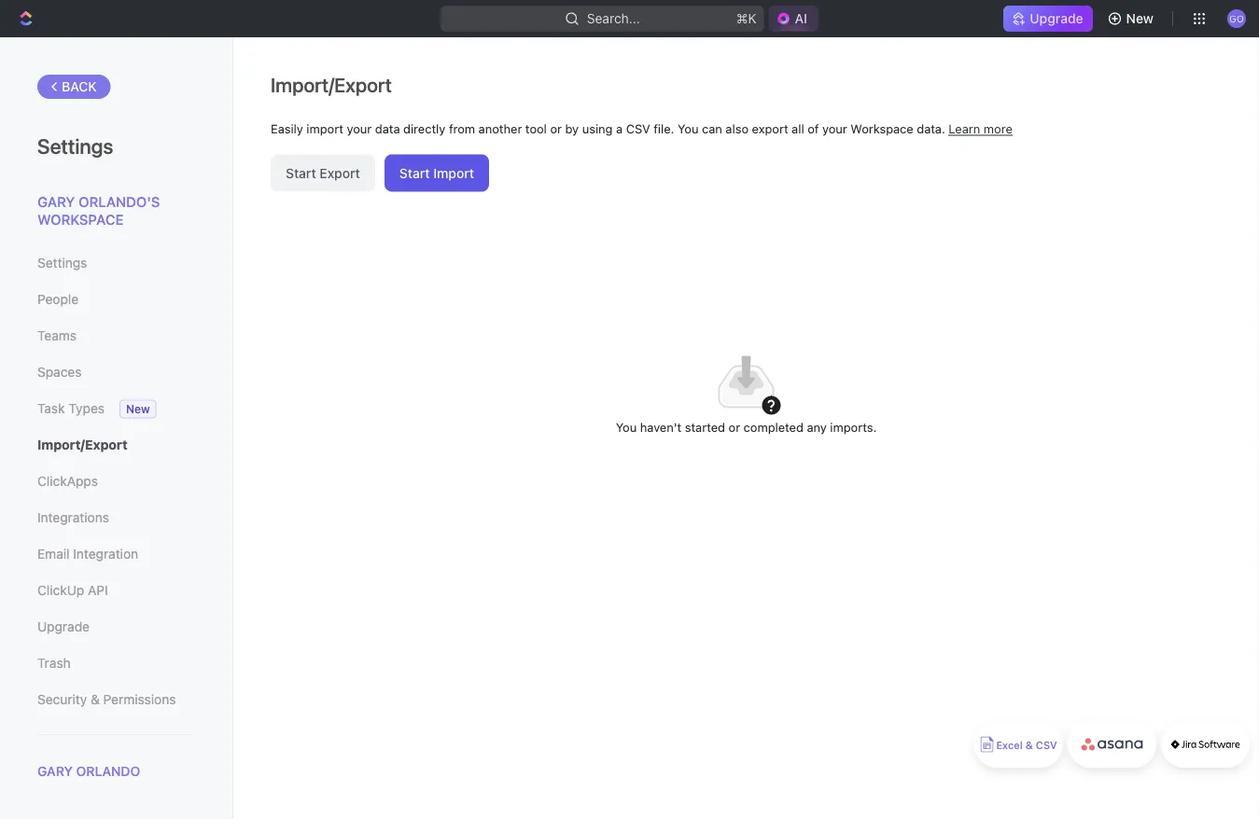Task type: locate. For each thing, give the bounding box(es) containing it.
1 vertical spatial csv
[[1036, 740, 1058, 752]]

security & permissions
[[37, 692, 176, 708]]

email
[[37, 547, 70, 562]]

you left haven't
[[616, 420, 637, 434]]

back
[[62, 79, 97, 94]]

1 horizontal spatial import/export
[[271, 73, 392, 96]]

csv right a
[[626, 121, 651, 135]]

workspace down orlando's
[[37, 212, 124, 228]]

csv
[[626, 121, 651, 135], [1036, 740, 1058, 752]]

import/export down types at the left of the page
[[37, 437, 128, 453]]

& inside "link"
[[91, 692, 100, 708]]

email integration
[[37, 547, 138, 562]]

import/export up import at the left top of the page
[[271, 73, 392, 96]]

workspace
[[851, 121, 914, 135], [37, 212, 124, 228]]

start
[[286, 165, 316, 181], [400, 165, 430, 181]]

import/export
[[271, 73, 392, 96], [37, 437, 128, 453]]

1 gary from the top
[[37, 193, 75, 210]]

0 vertical spatial or
[[550, 121, 562, 135]]

clickup api
[[37, 583, 108, 599]]

new inside button
[[1127, 11, 1154, 26]]

1 vertical spatial settings
[[37, 255, 87, 271]]

imports.
[[831, 420, 877, 434]]

upgrade inside settings element
[[37, 620, 90, 635]]

start left export
[[286, 165, 316, 181]]

⌘k
[[737, 11, 757, 26]]

0 horizontal spatial your
[[347, 121, 372, 135]]

&
[[91, 692, 100, 708], [1026, 740, 1034, 752]]

1 horizontal spatial new
[[1127, 11, 1154, 26]]

2 gary from the top
[[37, 764, 73, 780]]

1 vertical spatial you
[[616, 420, 637, 434]]

easily
[[271, 121, 303, 135]]

0 vertical spatial import/export
[[271, 73, 392, 96]]

new
[[1127, 11, 1154, 26], [126, 403, 150, 416]]

1 vertical spatial &
[[1026, 740, 1034, 752]]

& inside 'link'
[[1026, 740, 1034, 752]]

or left by in the left top of the page
[[550, 121, 562, 135]]

1 horizontal spatial &
[[1026, 740, 1034, 752]]

upgrade link
[[1004, 6, 1093, 32], [37, 612, 195, 643]]

settings link
[[37, 247, 195, 279]]

0 vertical spatial gary
[[37, 193, 75, 210]]

tool
[[526, 121, 547, 135]]

your left data
[[347, 121, 372, 135]]

workspace inside gary orlando's workspace
[[37, 212, 124, 228]]

0 horizontal spatial you
[[616, 420, 637, 434]]

0 horizontal spatial start
[[286, 165, 316, 181]]

1 horizontal spatial you
[[678, 121, 699, 135]]

you left can
[[678, 121, 699, 135]]

settings element
[[0, 37, 233, 820]]

gary left orlando's
[[37, 193, 75, 210]]

0 horizontal spatial workspace
[[37, 212, 124, 228]]

0 vertical spatial new
[[1127, 11, 1154, 26]]

csv right excel
[[1036, 740, 1058, 752]]

completed
[[744, 420, 804, 434]]

0 horizontal spatial &
[[91, 692, 100, 708]]

& for security
[[91, 692, 100, 708]]

upgrade
[[1030, 11, 1084, 26], [37, 620, 90, 635]]

learn more link
[[949, 121, 1013, 135]]

from
[[449, 121, 475, 135]]

trash
[[37, 656, 71, 671]]

go button
[[1222, 4, 1252, 34]]

task types
[[37, 401, 105, 416]]

your right the "of"
[[823, 121, 848, 135]]

0 vertical spatial upgrade link
[[1004, 6, 1093, 32]]

or
[[550, 121, 562, 135], [729, 420, 741, 434]]

0 vertical spatial csv
[[626, 121, 651, 135]]

1 horizontal spatial or
[[729, 420, 741, 434]]

start inside start export button
[[286, 165, 316, 181]]

upgrade down 'clickup' at the bottom of the page
[[37, 620, 90, 635]]

1 vertical spatial upgrade
[[37, 620, 90, 635]]

gary orlando
[[37, 764, 140, 780]]

1 vertical spatial gary
[[37, 764, 73, 780]]

start import
[[400, 165, 474, 181]]

go
[[1230, 13, 1245, 24]]

orlando
[[76, 764, 140, 780]]

0 vertical spatial upgrade
[[1030, 11, 1084, 26]]

gary for gary orlando's workspace
[[37, 193, 75, 210]]

0 horizontal spatial upgrade
[[37, 620, 90, 635]]

easily import your data directly from another tool or by using a csv file. you can also export all of your workspace data. learn more
[[271, 121, 1013, 135]]

0 vertical spatial workspace
[[851, 121, 914, 135]]

any
[[807, 420, 827, 434]]

export
[[752, 121, 789, 135]]

haven't
[[640, 420, 682, 434]]

start export
[[286, 165, 360, 181]]

gary left orlando
[[37, 764, 73, 780]]

or right started
[[729, 420, 741, 434]]

1 vertical spatial new
[[126, 403, 150, 416]]

gary inside gary orlando's workspace
[[37, 193, 75, 210]]

1 horizontal spatial your
[[823, 121, 848, 135]]

1 horizontal spatial workspace
[[851, 121, 914, 135]]

all
[[792, 121, 805, 135]]

1 vertical spatial import/export
[[37, 437, 128, 453]]

workspace left data.
[[851, 121, 914, 135]]

0 vertical spatial you
[[678, 121, 699, 135]]

gary orlando's workspace
[[37, 193, 160, 228]]

0 vertical spatial &
[[91, 692, 100, 708]]

task
[[37, 401, 65, 416]]

1 horizontal spatial start
[[400, 165, 430, 181]]

start inside start import button
[[400, 165, 430, 181]]

start import button
[[385, 155, 489, 192]]

ai button
[[769, 6, 819, 32]]

excel & csv link
[[975, 722, 1064, 769]]

1 horizontal spatial csv
[[1036, 740, 1058, 752]]

1 vertical spatial upgrade link
[[37, 612, 195, 643]]

settings up people
[[37, 255, 87, 271]]

a
[[616, 121, 623, 135]]

trash link
[[37, 648, 195, 680]]

2 start from the left
[[400, 165, 430, 181]]

of
[[808, 121, 819, 135]]

spaces
[[37, 365, 82, 380]]

you
[[678, 121, 699, 135], [616, 420, 637, 434]]

upgrade link left new button
[[1004, 6, 1093, 32]]

settings down back link
[[37, 134, 113, 158]]

settings
[[37, 134, 113, 158], [37, 255, 87, 271]]

0 horizontal spatial new
[[126, 403, 150, 416]]

0 vertical spatial settings
[[37, 134, 113, 158]]

0 horizontal spatial upgrade link
[[37, 612, 195, 643]]

excel
[[997, 740, 1023, 752]]

directly
[[403, 121, 446, 135]]

0 horizontal spatial import/export
[[37, 437, 128, 453]]

export
[[320, 165, 360, 181]]

gary
[[37, 193, 75, 210], [37, 764, 73, 780]]

gary for gary orlando
[[37, 764, 73, 780]]

1 start from the left
[[286, 165, 316, 181]]

back link
[[37, 75, 111, 99]]

& right excel
[[1026, 740, 1034, 752]]

import
[[434, 165, 474, 181]]

& right security
[[91, 692, 100, 708]]

import/export inside settings element
[[37, 437, 128, 453]]

start for start export
[[286, 165, 316, 181]]

upgrade left new button
[[1030, 11, 1084, 26]]

1 horizontal spatial upgrade link
[[1004, 6, 1093, 32]]

start export button
[[271, 155, 375, 192]]

start left import
[[400, 165, 430, 181]]

upgrade link up "trash" link
[[37, 612, 195, 643]]

1 vertical spatial workspace
[[37, 212, 124, 228]]

email integration link
[[37, 539, 195, 571]]

0 horizontal spatial csv
[[626, 121, 651, 135]]

another
[[479, 121, 522, 135]]

1 horizontal spatial upgrade
[[1030, 11, 1084, 26]]

excel & csv
[[997, 740, 1058, 752]]

your
[[347, 121, 372, 135], [823, 121, 848, 135]]



Task type: describe. For each thing, give the bounding box(es) containing it.
security & permissions link
[[37, 684, 195, 716]]

learn
[[949, 121, 981, 135]]

file.
[[654, 121, 675, 135]]

integration
[[73, 547, 138, 562]]

new button
[[1101, 4, 1165, 34]]

by
[[565, 121, 579, 135]]

security
[[37, 692, 87, 708]]

started
[[685, 420, 726, 434]]

can
[[702, 121, 723, 135]]

teams link
[[37, 320, 195, 352]]

data
[[375, 121, 400, 135]]

0 horizontal spatial or
[[550, 121, 562, 135]]

import
[[307, 121, 344, 135]]

teams
[[37, 328, 77, 344]]

clickup api link
[[37, 575, 195, 607]]

1 vertical spatial or
[[729, 420, 741, 434]]

api
[[88, 583, 108, 599]]

clickup
[[37, 583, 84, 599]]

you haven't started or completed any imports.
[[616, 420, 877, 434]]

2 your from the left
[[823, 121, 848, 135]]

search...
[[587, 11, 640, 26]]

csv inside 'link'
[[1036, 740, 1058, 752]]

more
[[984, 121, 1013, 135]]

spaces link
[[37, 357, 195, 388]]

integrations
[[37, 510, 109, 526]]

1 your from the left
[[347, 121, 372, 135]]

start for start import
[[400, 165, 430, 181]]

people link
[[37, 284, 195, 316]]

new inside settings element
[[126, 403, 150, 416]]

clickapps link
[[37, 466, 195, 498]]

data.
[[917, 121, 946, 135]]

using
[[582, 121, 613, 135]]

2 settings from the top
[[37, 255, 87, 271]]

orlando's
[[79, 193, 160, 210]]

1 settings from the top
[[37, 134, 113, 158]]

ai
[[795, 11, 808, 26]]

import/export link
[[37, 430, 195, 461]]

integrations link
[[37, 502, 195, 534]]

also
[[726, 121, 749, 135]]

permissions
[[103, 692, 176, 708]]

types
[[68, 401, 105, 416]]

& for excel
[[1026, 740, 1034, 752]]

people
[[37, 292, 79, 307]]

no data image
[[709, 345, 784, 420]]

clickapps
[[37, 474, 98, 489]]



Task type: vqa. For each thing, say whether or not it's contained in the screenshot.
watchers:
no



